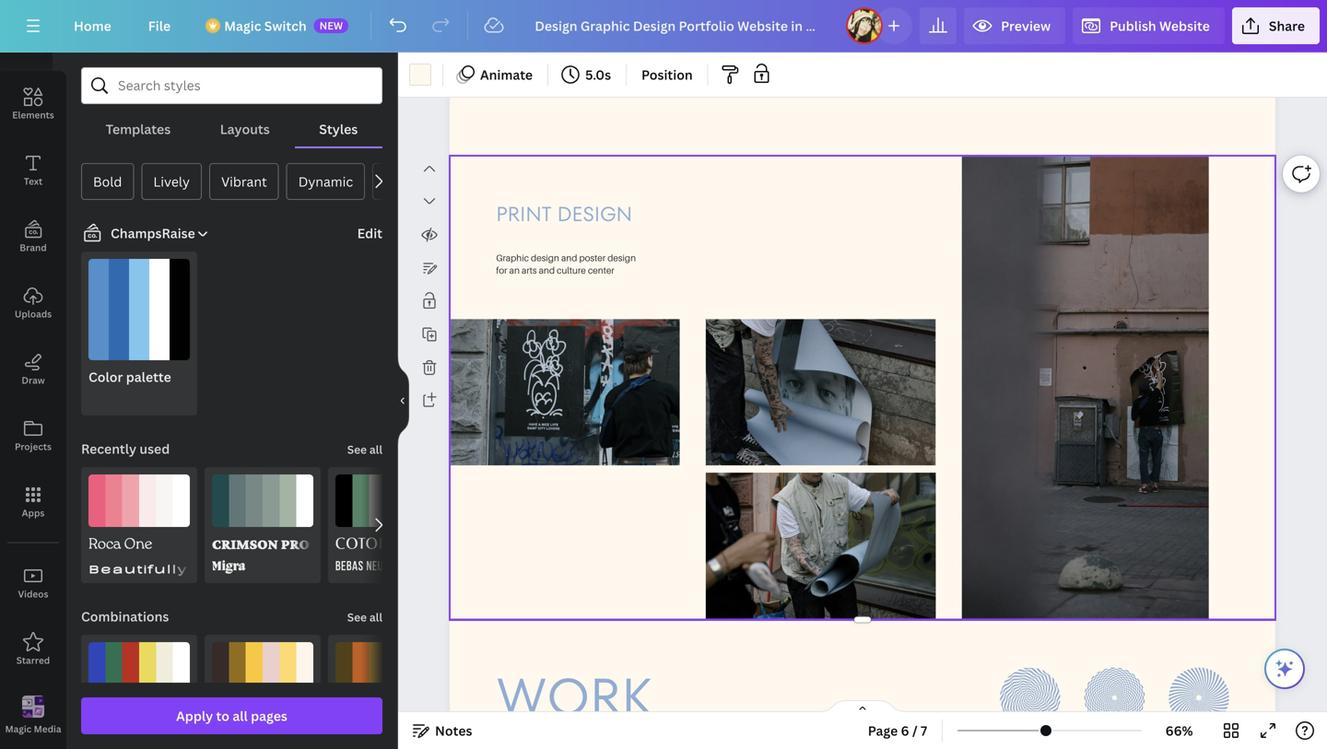 Task type: vqa. For each thing, say whether or not it's contained in the screenshot.


Task type: locate. For each thing, give the bounding box(es) containing it.
all down neue
[[370, 610, 383, 625]]

combinations button
[[79, 598, 171, 635]]

66% button
[[1149, 716, 1209, 746]]

magic left the switch
[[224, 17, 261, 35]]

design button
[[0, 5, 66, 71]]

see
[[347, 442, 367, 457], [347, 610, 367, 625]]

Design title text field
[[520, 7, 839, 44]]

1 see from the top
[[347, 442, 367, 457]]

file
[[148, 17, 171, 35]]

bold button
[[81, 163, 134, 200]]

switch
[[264, 17, 307, 35]]

2 see from the top
[[347, 610, 367, 625]]

publish website
[[1110, 17, 1210, 35]]

2 see all from the top
[[347, 610, 383, 625]]

#fff8ed image
[[409, 64, 431, 86], [409, 64, 431, 86]]

design
[[557, 200, 632, 228], [531, 252, 559, 263], [608, 252, 636, 263]]

magic inside main menu bar
[[224, 17, 261, 35]]

2 vertical spatial all
[[233, 707, 248, 725]]

all left hide image
[[370, 442, 383, 457]]

magic media button
[[0, 683, 66, 749]]

preview
[[1001, 17, 1051, 35]]

roca
[[88, 535, 121, 557]]

styles
[[319, 120, 358, 138]]

apps
[[22, 507, 45, 519]]

1 horizontal spatial magic
[[224, 17, 261, 35]]

all right the to
[[233, 707, 248, 725]]

see all button left hide image
[[345, 430, 384, 467]]

design for graphic
[[531, 252, 559, 263]]

notes button
[[406, 716, 480, 746]]

magic for magic media
[[5, 723, 32, 735]]

starred button
[[0, 617, 66, 683]]

0 vertical spatial see
[[347, 442, 367, 457]]

side panel tab list
[[0, 5, 66, 749]]

0 vertical spatial see all
[[347, 442, 383, 457]]

culture
[[557, 265, 586, 276]]

magic left media
[[5, 723, 32, 735]]

styles button
[[295, 112, 383, 147]]

page
[[868, 722, 898, 740]]

share button
[[1232, 7, 1320, 44]]

design up arts
[[531, 252, 559, 263]]

1 see all from the top
[[347, 442, 383, 457]]

see down bebas on the left of the page
[[347, 610, 367, 625]]

1 vertical spatial see all button
[[345, 598, 384, 635]]

magic inside button
[[5, 723, 32, 735]]

1 vertical spatial magic
[[5, 723, 32, 735]]

see all button down neue
[[345, 598, 384, 635]]

pro
[[281, 536, 310, 552]]

all for combinations
[[370, 610, 383, 625]]

bold
[[93, 173, 122, 190]]

6
[[901, 722, 909, 740]]

bebas
[[336, 561, 364, 574]]

videos
[[18, 588, 48, 600]]

see left hide image
[[347, 442, 367, 457]]

neue
[[366, 561, 389, 574]]

5.0s button
[[556, 60, 618, 89]]

crimson
[[212, 536, 278, 552]]

edit
[[357, 224, 383, 242]]

1 vertical spatial and
[[539, 265, 555, 276]]

7
[[921, 722, 927, 740]]

apply to all pages
[[176, 707, 287, 725]]

print
[[496, 200, 552, 228]]

0 horizontal spatial magic
[[5, 723, 32, 735]]

poster
[[579, 252, 606, 263]]

apps button
[[0, 469, 66, 536]]

0 vertical spatial magic
[[224, 17, 261, 35]]

see all for recently used
[[347, 442, 383, 457]]

1 vertical spatial see
[[347, 610, 367, 625]]

design up the poster
[[557, 200, 632, 228]]

apply
[[176, 707, 213, 725]]

magic media
[[5, 723, 61, 735]]

1 see all button from the top
[[345, 430, 384, 467]]

publish website button
[[1073, 7, 1225, 44]]

elements
[[12, 109, 54, 121]]

edit button
[[357, 223, 383, 243]]

publish
[[1110, 17, 1156, 35]]

sans
[[287, 561, 336, 576]]

magic for magic switch
[[224, 17, 261, 35]]

see all button
[[345, 430, 384, 467], [345, 598, 384, 635]]

0 vertical spatial see all button
[[345, 430, 384, 467]]

videos button
[[0, 550, 66, 617]]

crimson pro migra
[[212, 536, 310, 574]]

see all
[[347, 442, 383, 457], [347, 610, 383, 625]]

5.0s
[[585, 66, 611, 83]]

and
[[561, 252, 577, 263], [539, 265, 555, 276]]

and up culture
[[561, 252, 577, 263]]

home link
[[59, 7, 126, 44]]

and right arts
[[539, 265, 555, 276]]

2 see all button from the top
[[345, 598, 384, 635]]

all
[[370, 442, 383, 457], [370, 610, 383, 625], [233, 707, 248, 725]]

design
[[18, 42, 48, 55]]

0 vertical spatial all
[[370, 442, 383, 457]]

roca one beautifully delicious sans
[[88, 535, 336, 576]]

1 horizontal spatial and
[[561, 252, 577, 263]]

all inside apply to all pages button
[[233, 707, 248, 725]]

color
[[88, 368, 123, 386]]

magic
[[224, 17, 261, 35], [5, 723, 32, 735]]

see for combinations
[[347, 610, 367, 625]]

design up "center"
[[608, 252, 636, 263]]

1 vertical spatial see all
[[347, 610, 383, 625]]

see all left hide image
[[347, 442, 383, 457]]

1 vertical spatial all
[[370, 610, 383, 625]]

see all down neue
[[347, 610, 383, 625]]

0 vertical spatial and
[[561, 252, 577, 263]]



Task type: describe. For each thing, give the bounding box(es) containing it.
hide image
[[397, 357, 409, 445]]

delicious
[[194, 561, 281, 576]]

arts
[[522, 265, 537, 276]]

design for print
[[557, 200, 632, 228]]

vibrant button
[[209, 163, 279, 200]]

layouts
[[220, 120, 270, 138]]

recently used
[[81, 440, 170, 458]]

vibrant
[[221, 173, 267, 190]]

position
[[642, 66, 693, 83]]

apply "lemon meringue" style image
[[212, 642, 313, 743]]

cotoris bebas neue
[[336, 535, 403, 574]]

all for recently used
[[370, 442, 383, 457]]

projects
[[15, 441, 52, 453]]

position button
[[634, 60, 700, 89]]

to
[[216, 707, 229, 725]]

new
[[320, 18, 343, 32]]

used
[[140, 440, 170, 458]]

text
[[24, 175, 43, 188]]

migra
[[212, 560, 245, 574]]

print design
[[496, 200, 632, 228]]

color palette
[[88, 368, 171, 386]]

Search styles search field
[[118, 68, 346, 103]]

see for recently used
[[347, 442, 367, 457]]

66%
[[1166, 722, 1193, 740]]

brand button
[[0, 204, 66, 270]]

draw
[[22, 374, 45, 387]]

notes
[[435, 722, 472, 740]]

brand
[[20, 241, 47, 254]]

website
[[1160, 17, 1210, 35]]

layouts button
[[195, 112, 295, 147]]

magic switch
[[224, 17, 307, 35]]

palette
[[126, 368, 171, 386]]

home
[[74, 17, 111, 35]]

pages
[[251, 707, 287, 725]]

graphic
[[496, 252, 529, 263]]

show pages image
[[818, 700, 907, 714]]

cotoris
[[336, 535, 403, 554]]

beautifully
[[88, 561, 188, 576]]

one
[[124, 535, 152, 557]]

media
[[34, 723, 61, 735]]

templates
[[106, 120, 171, 138]]

main menu bar
[[0, 0, 1327, 53]]

an
[[509, 265, 520, 276]]

work
[[496, 661, 652, 733]]

projects button
[[0, 403, 66, 469]]

dynamic
[[298, 173, 353, 190]]

starred
[[16, 654, 50, 667]]

color palette button
[[81, 252, 197, 416]]

lively button
[[141, 163, 202, 200]]

lively
[[153, 173, 190, 190]]

champsraise button
[[74, 222, 210, 244]]

see all button for recently used
[[345, 430, 384, 467]]

text button
[[0, 137, 66, 204]]

champsraise
[[111, 224, 195, 242]]

canva assistant image
[[1274, 658, 1296, 680]]

share
[[1269, 17, 1305, 35]]

see all button for combinations
[[345, 598, 384, 635]]

templates button
[[81, 112, 195, 147]]

apply "toy store" style image
[[88, 642, 190, 743]]

preview button
[[964, 7, 1066, 44]]

dynamic button
[[286, 163, 365, 200]]

page 6 / 7
[[868, 722, 927, 740]]

animate button
[[451, 60, 540, 89]]

graphic design and poster design for an arts and culture center
[[496, 252, 636, 276]]

center
[[588, 265, 614, 276]]

elements button
[[0, 71, 66, 137]]

0 horizontal spatial and
[[539, 265, 555, 276]]

animate
[[480, 66, 533, 83]]

recently
[[81, 440, 136, 458]]

/
[[912, 722, 918, 740]]

uploads button
[[0, 270, 66, 336]]

combinations
[[81, 608, 169, 625]]

for
[[496, 265, 507, 276]]

page 6 / 7 button
[[861, 716, 935, 746]]

see all for combinations
[[347, 610, 383, 625]]

recently used button
[[79, 430, 172, 467]]

file button
[[133, 7, 185, 44]]



